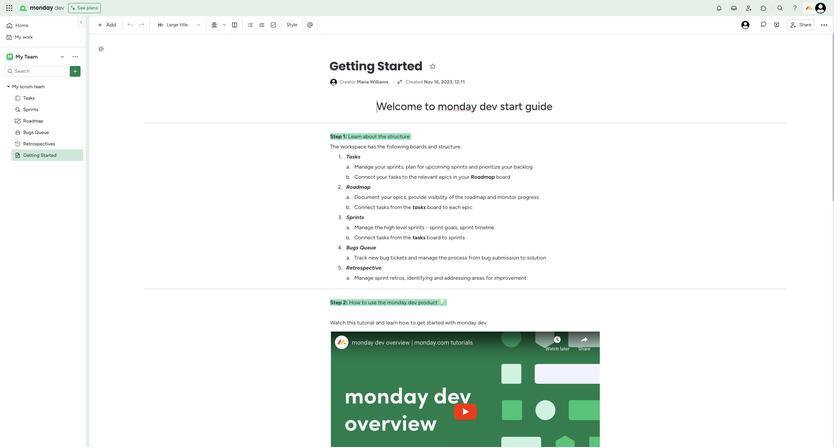 Task type: locate. For each thing, give the bounding box(es) containing it.
2 connect from the top
[[354, 204, 375, 211]]

3 manage from the top
[[354, 275, 374, 281]]

step left 1:
[[330, 133, 342, 140]]

1 vertical spatial board
[[427, 204, 441, 211]]

from down level
[[390, 235, 402, 241]]

with
[[445, 320, 456, 326]]

share button
[[787, 19, 815, 30]]

1 vertical spatial getting started
[[23, 153, 56, 158]]

board down prioritize
[[496, 174, 510, 180]]

to left each
[[443, 204, 448, 211]]

1 horizontal spatial roadmap
[[346, 184, 371, 190]]

2 .
[[338, 184, 342, 190]]

connect down document
[[354, 204, 375, 211]]

monday up home button
[[30, 4, 53, 12]]

b .
[[346, 174, 350, 180], [346, 204, 350, 211], [346, 235, 350, 241]]

roadmap up document
[[346, 184, 371, 190]]

queue up new
[[360, 245, 376, 251]]

bug
[[380, 255, 389, 261], [482, 255, 491, 261]]

manage for manage the high level sprints - sprint goals, sprint timeline
[[354, 224, 374, 231]]

1 step from the top
[[330, 133, 342, 140]]

retrospectives
[[23, 141, 55, 147]]

1 horizontal spatial tasks
[[346, 154, 360, 160]]

a . for document your epics, provide visibility of the roadmap and monitor progress
[[346, 194, 350, 201]]

3 b from the top
[[346, 235, 349, 241]]

sprints right 3 .
[[346, 214, 364, 221]]

bugs right 4 .
[[346, 245, 358, 251]]

0 vertical spatial getting started
[[329, 58, 423, 75]]

your for manage your sprints, plan for upcoming sprints and prioritize your backlog
[[375, 164, 386, 170]]

board activity image
[[741, 21, 750, 29]]

inbox image
[[731, 5, 737, 11]]

my inside button
[[15, 34, 21, 40]]

1 vertical spatial my
[[16, 53, 23, 60]]

the workspace has the following boards and structure:
[[330, 144, 462, 150]]

3 b . from the top
[[346, 235, 350, 241]]

b . for connect tasks from the tasks board to each epic
[[346, 204, 350, 211]]

. for sprints
[[341, 214, 342, 221]]

0 vertical spatial public board image
[[14, 95, 21, 101]]

created nov 16, 2023, 12:11
[[406, 79, 465, 85]]

creator
[[340, 79, 356, 85]]

see plans button
[[68, 3, 101, 13]]

manage
[[418, 255, 438, 261]]

sprint right goals, on the right bottom
[[460, 224, 474, 231]]

home
[[16, 23, 28, 28]]

b for connect tasks from the tasks board to sprints
[[346, 235, 349, 241]]

1 vertical spatial bugs queue
[[346, 245, 376, 251]]

0 horizontal spatial tasks
[[23, 95, 35, 101]]

and
[[428, 144, 437, 150], [469, 164, 478, 170], [487, 194, 496, 201], [408, 255, 417, 261], [434, 275, 443, 281], [376, 320, 385, 326]]

your down sprints, on the top of page
[[377, 174, 387, 180]]

2 vertical spatial connect
[[354, 235, 375, 241]]

3 a . from the top
[[346, 224, 350, 231]]

. for retrospective
[[341, 265, 342, 271]]

your right "in"
[[459, 174, 469, 180]]

2 b from the top
[[346, 204, 349, 211]]

sprint left retros,
[[375, 275, 389, 281]]

from for board to sprints
[[390, 235, 402, 241]]

1 horizontal spatial getting started
[[329, 58, 423, 75]]

option
[[0, 81, 86, 82]]

tickets
[[391, 255, 407, 261]]

a for manage the high level sprints - sprint goals, sprint timeline
[[346, 224, 349, 231]]

started down retrospectives
[[41, 153, 56, 158]]

0 horizontal spatial getting started
[[23, 153, 56, 158]]

bugs queue up track
[[346, 245, 376, 251]]

1:
[[343, 133, 347, 140]]

connect up document
[[354, 174, 375, 180]]

monday
[[30, 4, 53, 12], [438, 100, 477, 113], [387, 300, 407, 306], [457, 320, 476, 326]]

connect for connect tasks from the tasks board to sprints
[[354, 235, 375, 241]]

queue
[[35, 130, 49, 135], [360, 245, 376, 251]]

manage your sprints, plan for upcoming sprints and prioritize your backlog
[[354, 164, 533, 170]]

to left use
[[362, 300, 367, 306]]

structure:
[[438, 144, 462, 150]]

your for document your epics, provide visibility of the roadmap and monitor progress
[[381, 194, 392, 201]]

your left epics,
[[381, 194, 392, 201]]

2 public board image from the top
[[14, 152, 21, 159]]

and right the 'identifying'
[[434, 275, 443, 281]]

roadmap up retrospectives
[[23, 118, 43, 124]]

sprints up "in"
[[451, 164, 467, 170]]

getting started inside field
[[329, 58, 423, 75]]

b for connect tasks from the tasks board to each epic
[[346, 204, 349, 211]]

1 vertical spatial connect
[[354, 204, 375, 211]]

m
[[8, 54, 12, 59]]

0 horizontal spatial getting
[[23, 153, 39, 158]]

. for track new bug tickets and manage the process from bug submission to solution
[[349, 255, 350, 261]]

your left sprints, on the top of page
[[375, 164, 386, 170]]

process
[[448, 255, 467, 261]]

manage for manage sprint retros, identifying and addressing areas for improvement
[[354, 275, 374, 281]]

roadmap
[[23, 118, 43, 124], [471, 174, 495, 180], [346, 184, 371, 190]]

2 vertical spatial b .
[[346, 235, 350, 241]]

the down epics,
[[403, 204, 411, 211]]

a for manage your sprints, plan for upcoming sprints and prioritize your backlog
[[346, 164, 349, 170]]

manage down the has
[[354, 164, 374, 170]]

connect for connect your tasks to the relevant epics in your roadmap board
[[354, 174, 375, 180]]

the
[[378, 133, 386, 140], [377, 144, 385, 150], [409, 174, 417, 180], [455, 194, 463, 201], [403, 204, 411, 211], [375, 224, 383, 231], [403, 235, 411, 241], [439, 255, 447, 261], [378, 300, 386, 306]]

3 a from the top
[[346, 224, 349, 231]]

1 vertical spatial from
[[390, 235, 402, 241]]

4 a from the top
[[346, 255, 349, 261]]

1 vertical spatial step
[[330, 300, 342, 306]]

16,
[[434, 79, 440, 85]]

1 connect from the top
[[354, 174, 375, 180]]

list box
[[0, 80, 86, 252]]

how
[[399, 320, 409, 326]]

0 horizontal spatial for
[[417, 164, 424, 170]]

queue up retrospectives
[[35, 130, 49, 135]]

my right caret down icon
[[12, 84, 19, 89]]

1 vertical spatial started
[[41, 153, 56, 158]]

connect
[[354, 174, 375, 180], [354, 204, 375, 211], [354, 235, 375, 241]]

0 vertical spatial b .
[[346, 174, 350, 180]]

my right workspace icon
[[16, 53, 23, 60]]

my scrum team
[[12, 84, 45, 89]]

step left 2: at the left bottom of page
[[330, 300, 342, 306]]

team
[[34, 84, 45, 89]]

0 vertical spatial getting
[[329, 58, 375, 75]]

a .
[[346, 164, 350, 170], [346, 194, 350, 201], [346, 224, 350, 231], [346, 255, 350, 261], [346, 275, 350, 281]]

workspace selection element
[[6, 53, 39, 61]]

.
[[341, 154, 342, 160], [349, 164, 350, 170], [349, 174, 350, 180], [341, 184, 342, 190], [349, 194, 350, 201], [349, 204, 350, 211], [341, 214, 342, 221], [349, 224, 350, 231], [349, 235, 350, 241], [341, 245, 342, 251], [349, 255, 350, 261], [341, 265, 342, 271], [349, 275, 350, 281]]

1 b from the top
[[346, 174, 349, 180]]

1 vertical spatial getting
[[23, 153, 39, 158]]

0 horizontal spatial started
[[41, 153, 56, 158]]

style button
[[284, 19, 300, 31]]

and left monitor
[[487, 194, 496, 201]]

1 b . from the top
[[346, 174, 350, 180]]

2 vertical spatial my
[[12, 84, 19, 89]]

connect your tasks to the relevant epics in your roadmap board
[[354, 174, 510, 180]]

1 vertical spatial for
[[486, 275, 493, 281]]

monday down 12:11 at the top
[[438, 100, 477, 113]]

workspace image
[[6, 53, 13, 60]]

1 manage from the top
[[354, 164, 374, 170]]

2 vertical spatial b
[[346, 235, 349, 241]]

connect up track
[[354, 235, 375, 241]]

tasks down document
[[377, 204, 389, 211]]

0 vertical spatial roadmap
[[23, 118, 43, 124]]

your
[[375, 164, 386, 170], [502, 164, 512, 170], [377, 174, 387, 180], [459, 174, 469, 180], [381, 194, 392, 201]]

0 vertical spatial my
[[15, 34, 21, 40]]

sprint
[[429, 224, 443, 231], [460, 224, 474, 231], [375, 275, 389, 281]]

from right process
[[469, 255, 480, 261]]

. for bugs queue
[[341, 245, 342, 251]]

1 vertical spatial b .
[[346, 204, 350, 211]]

manage left high
[[354, 224, 374, 231]]

1 horizontal spatial started
[[377, 58, 423, 75]]

1 public board image from the top
[[14, 95, 21, 101]]

get
[[417, 320, 425, 326]]

0 horizontal spatial bugs
[[23, 130, 34, 135]]

for right the areas
[[486, 275, 493, 281]]

of
[[449, 194, 454, 201]]

bug right new
[[380, 255, 389, 261]]

my left the work
[[15, 34, 21, 40]]

sprint right -
[[429, 224, 443, 231]]

monday up learn
[[387, 300, 407, 306]]

from
[[390, 204, 402, 211], [390, 235, 402, 241], [469, 255, 480, 261]]

12:11
[[455, 79, 465, 85]]

getting started
[[329, 58, 423, 75], [23, 153, 56, 158]]

my for my team
[[16, 53, 23, 60]]

. for tasks
[[341, 154, 342, 160]]

sprints down my scrum team
[[23, 107, 38, 112]]

1 vertical spatial sprints
[[346, 214, 364, 221]]

dev
[[54, 4, 64, 12], [480, 100, 497, 113], [408, 300, 417, 306], [478, 320, 487, 326]]

sprints
[[23, 107, 38, 112], [346, 214, 364, 221]]

about
[[363, 133, 377, 140]]

0 vertical spatial manage
[[354, 164, 374, 170]]

2 vertical spatial manage
[[354, 275, 374, 281]]

public board image for getting started
[[14, 152, 21, 159]]

step 1: learn about the structure
[[330, 133, 411, 140]]

search everything image
[[777, 5, 784, 11]]

sprints,
[[387, 164, 404, 170]]

b . for connect your tasks to the relevant epics in your roadmap board
[[346, 174, 350, 180]]

tasks
[[23, 95, 35, 101], [346, 154, 360, 160]]

0 vertical spatial board
[[496, 174, 510, 180]]

a . for track new bug tickets and manage the process from bug submission to solution
[[346, 255, 350, 261]]

1 a from the top
[[346, 164, 349, 170]]

how
[[349, 300, 360, 306]]

roadmap down prioritize
[[471, 174, 495, 180]]

1 a . from the top
[[346, 164, 350, 170]]

3 connect from the top
[[354, 235, 375, 241]]

bug left submission
[[482, 255, 491, 261]]

0 vertical spatial step
[[330, 133, 342, 140]]

2 step from the top
[[330, 300, 342, 306]]

my work
[[15, 34, 33, 40]]

1 vertical spatial public board image
[[14, 152, 21, 159]]

monday right with at the right bottom of page
[[457, 320, 476, 326]]

tasks down provide at the top
[[413, 204, 426, 211]]

public board image
[[14, 95, 21, 101], [14, 152, 21, 159]]

2 vertical spatial sprints
[[449, 235, 465, 241]]

1 horizontal spatial for
[[486, 275, 493, 281]]

5 a . from the top
[[346, 275, 350, 281]]

1 vertical spatial bugs
[[346, 245, 358, 251]]

in
[[453, 174, 457, 180]]

2 vertical spatial roadmap
[[346, 184, 371, 190]]

tasks down high
[[377, 235, 389, 241]]

my inside workspace selection element
[[16, 53, 23, 60]]

williams
[[370, 79, 388, 85]]

0 vertical spatial bugs queue
[[23, 130, 49, 135]]

checklist image
[[270, 22, 277, 28]]

created
[[406, 79, 423, 85]]

started
[[377, 58, 423, 75], [41, 153, 56, 158]]

2 a from the top
[[346, 194, 349, 201]]

tasks down manage the high level sprints - sprint goals, sprint timeline
[[413, 235, 425, 241]]

sprints down goals, on the right bottom
[[449, 235, 465, 241]]

your left 'backlog'
[[502, 164, 512, 170]]

title
[[180, 22, 188, 28]]

bugs queue up retrospectives
[[23, 130, 49, 135]]

2 vertical spatial board
[[427, 235, 441, 241]]

1 bug from the left
[[380, 255, 389, 261]]

4 a . from the top
[[346, 255, 350, 261]]

b for connect your tasks to the relevant epics in your roadmap board
[[346, 174, 349, 180]]

getting started down retrospectives
[[23, 153, 56, 158]]

to down goals, on the right bottom
[[442, 235, 447, 241]]

my for my work
[[15, 34, 21, 40]]

0 vertical spatial b
[[346, 174, 349, 180]]

board down -
[[427, 235, 441, 241]]

dev right with at the right bottom of page
[[478, 320, 487, 326]]

0 vertical spatial from
[[390, 204, 402, 211]]

caret down image
[[7, 84, 10, 89]]

dev left start
[[480, 100, 497, 113]]

0 vertical spatial connect
[[354, 174, 375, 180]]

board down "visibility"
[[427, 204, 441, 211]]

to down plan
[[402, 174, 408, 180]]

b . for connect tasks from the tasks board to sprints
[[346, 235, 350, 241]]

a
[[346, 164, 349, 170], [346, 194, 349, 201], [346, 224, 349, 231], [346, 255, 349, 261], [346, 275, 349, 281]]

0 horizontal spatial bug
[[380, 255, 389, 261]]

5 a from the top
[[346, 275, 349, 281]]

getting started up williams
[[329, 58, 423, 75]]

the right about
[[378, 133, 386, 140]]

2 a . from the top
[[346, 194, 350, 201]]

Search in workspace field
[[14, 67, 56, 75]]

for right plan
[[417, 164, 424, 170]]

2 manage from the top
[[354, 224, 374, 231]]

0 vertical spatial sprints
[[23, 107, 38, 112]]

2 b . from the top
[[346, 204, 350, 211]]

mention image
[[307, 21, 314, 28]]

0 horizontal spatial roadmap
[[23, 118, 43, 124]]

learn
[[386, 320, 398, 326]]

manage
[[354, 164, 374, 170], [354, 224, 374, 231], [354, 275, 374, 281]]

getting up 'creator'
[[329, 58, 375, 75]]

1 .
[[339, 154, 342, 160]]

bugs up retrospectives
[[23, 130, 34, 135]]

getting down retrospectives
[[23, 153, 39, 158]]

started up created
[[377, 58, 423, 75]]

dev left product
[[408, 300, 417, 306]]

layout image
[[232, 22, 238, 28]]

from down epics,
[[390, 204, 402, 211]]

welcome to monday dev start guide
[[377, 100, 553, 113]]

tasks down sprints, on the top of page
[[389, 174, 401, 180]]

monday dev
[[30, 4, 64, 12]]

0 horizontal spatial queue
[[35, 130, 49, 135]]

1 vertical spatial roadmap
[[471, 174, 495, 180]]

tasks down my scrum team
[[23, 95, 35, 101]]

1 vertical spatial queue
[[360, 245, 376, 251]]

0 vertical spatial started
[[377, 58, 423, 75]]

1 horizontal spatial sprint
[[429, 224, 443, 231]]

to left solution
[[520, 255, 526, 261]]

sprints left -
[[408, 224, 425, 231]]

2 horizontal spatial sprint
[[460, 224, 474, 231]]

2 horizontal spatial roadmap
[[471, 174, 495, 180]]

1 vertical spatial b
[[346, 204, 349, 211]]

1 vertical spatial manage
[[354, 224, 374, 231]]

tasks down workspace
[[346, 154, 360, 160]]

for
[[417, 164, 424, 170], [486, 275, 493, 281]]

large title
[[167, 22, 188, 28]]

1 horizontal spatial getting
[[329, 58, 375, 75]]

1 horizontal spatial bug
[[482, 255, 491, 261]]

from for board to each epic
[[390, 204, 402, 211]]

select product image
[[6, 5, 13, 11]]

manage down retrospective
[[354, 275, 374, 281]]

upcoming
[[426, 164, 450, 170]]

relevant
[[418, 174, 438, 180]]



Task type: describe. For each thing, give the bounding box(es) containing it.
epics
[[439, 174, 452, 180]]

0 vertical spatial bugs
[[23, 130, 34, 135]]

provide
[[408, 194, 427, 201]]

help image
[[792, 5, 798, 11]]

a for track new bug tickets and manage the process from bug submission to solution
[[346, 255, 349, 261]]

solution
[[527, 255, 546, 261]]

and right boards
[[428, 144, 437, 150]]

3 .
[[338, 214, 342, 221]]

a . for manage your sprints, plan for upcoming sprints and prioritize your backlog
[[346, 164, 350, 170]]

1 horizontal spatial sprints
[[346, 214, 364, 221]]

and left prioritize
[[469, 164, 478, 170]]

the down plan
[[409, 174, 417, 180]]

1
[[339, 154, 341, 160]]

progress
[[518, 194, 539, 201]]

add button
[[95, 20, 120, 30]]

my team
[[16, 53, 38, 60]]

💡
[[439, 300, 446, 306]]

this
[[347, 320, 356, 326]]

improvement
[[494, 275, 526, 281]]

0 vertical spatial queue
[[35, 130, 49, 135]]

dev left see at the top of page
[[54, 4, 64, 12]]

nov
[[424, 79, 433, 85]]

see
[[77, 5, 85, 11]]

a . for manage sprint retros, identifying and addressing areas for improvement
[[346, 275, 350, 281]]

epic
[[462, 204, 472, 211]]

creator maria williams
[[340, 79, 388, 85]]

connect tasks from the tasks board to each epic
[[354, 204, 472, 211]]

manage the high level sprints - sprint goals, sprint timeline
[[354, 224, 494, 231]]

started
[[427, 320, 444, 326]]

5 .
[[338, 265, 342, 271]]

0 vertical spatial sprints
[[451, 164, 467, 170]]

work
[[22, 34, 33, 40]]

product
[[418, 300, 437, 306]]

. for document your epics, provide visibility of the roadmap and monitor progress
[[349, 194, 350, 201]]

workspace options image
[[72, 53, 79, 60]]

the left high
[[375, 224, 383, 231]]

public board image for tasks
[[14, 95, 21, 101]]

started inside field
[[377, 58, 423, 75]]

connect for connect tasks from the tasks board to each epic
[[354, 204, 375, 211]]

bulleted list image
[[248, 22, 254, 28]]

1 vertical spatial tasks
[[346, 154, 360, 160]]

structure
[[388, 133, 410, 140]]

invite members image
[[746, 5, 752, 11]]

the right use
[[378, 300, 386, 306]]

guide
[[525, 100, 553, 113]]

retros,
[[390, 275, 406, 281]]

my work button
[[4, 32, 72, 43]]

track
[[354, 255, 367, 261]]

1 horizontal spatial bugs queue
[[346, 245, 376, 251]]

my for my scrum team
[[12, 84, 19, 89]]

and left learn
[[376, 320, 385, 326]]

numbered list image
[[259, 22, 265, 28]]

goals,
[[445, 224, 459, 231]]

document your epics, provide visibility of the roadmap and monitor progress
[[354, 194, 539, 201]]

tutorial
[[357, 320, 374, 326]]

the right the has
[[377, 144, 385, 150]]

team
[[24, 53, 38, 60]]

following
[[387, 144, 409, 150]]

list box containing my scrum team
[[0, 80, 86, 252]]

getting inside field
[[329, 58, 375, 75]]

step for step 1: learn about the structure
[[330, 133, 342, 140]]

a for document your epics, provide visibility of the roadmap and monitor progress
[[346, 194, 349, 201]]

roadmap
[[465, 194, 486, 201]]

timeline
[[475, 224, 494, 231]]

4 .
[[338, 245, 342, 251]]

1 horizontal spatial queue
[[360, 245, 376, 251]]

and right 'tickets'
[[408, 255, 417, 261]]

level
[[396, 224, 407, 231]]

boards
[[410, 144, 427, 150]]

see plans
[[77, 5, 98, 11]]

v2 ellipsis image
[[821, 21, 827, 29]]

0 horizontal spatial sprint
[[375, 275, 389, 281]]

retrospective
[[346, 265, 382, 271]]

0 horizontal spatial bugs queue
[[23, 130, 49, 135]]

. for manage the high level sprints - sprint goals, sprint timeline
[[349, 224, 350, 231]]

. for manage your sprints, plan for upcoming sprints and prioritize your backlog
[[349, 164, 350, 170]]

learn
[[348, 133, 362, 140]]

the
[[330, 144, 339, 150]]

1 vertical spatial sprints
[[408, 224, 425, 231]]

start
[[500, 100, 523, 113]]

2 bug from the left
[[482, 255, 491, 261]]

step for step 2: how to use the monday dev product 💡
[[330, 300, 342, 306]]

to left the get
[[411, 320, 416, 326]]

the down level
[[403, 235, 411, 241]]

monitor
[[498, 194, 517, 201]]

addressing
[[444, 275, 471, 281]]

watch this tutorial and learn how to get started with monday dev
[[330, 320, 487, 326]]

home button
[[4, 20, 72, 31]]

manage sprint retros, identifying and addressing areas for improvement
[[354, 275, 526, 281]]

notifications image
[[716, 5, 723, 11]]

your for connect your tasks to the relevant epics in your roadmap board
[[377, 174, 387, 180]]

add
[[106, 22, 116, 28]]

workspace
[[340, 144, 366, 150]]

Getting Started field
[[328, 58, 424, 75]]

board for board to each epic
[[427, 204, 441, 211]]

-
[[426, 224, 428, 231]]

1 horizontal spatial bugs
[[346, 245, 358, 251]]

2
[[338, 184, 341, 190]]

5
[[338, 265, 341, 271]]

0 vertical spatial tasks
[[23, 95, 35, 101]]

the left process
[[439, 255, 447, 261]]

to down nov
[[425, 100, 435, 113]]

2 vertical spatial from
[[469, 255, 480, 261]]

submission
[[492, 255, 519, 261]]

maria
[[357, 79, 369, 85]]

0 horizontal spatial sprints
[[23, 107, 38, 112]]

identifying
[[407, 275, 433, 281]]

watch
[[330, 320, 346, 326]]

new
[[369, 255, 379, 261]]

has
[[368, 144, 376, 150]]

connect tasks from the tasks board to sprints
[[354, 235, 465, 241]]

. for manage sprint retros, identifying and addressing areas for improvement
[[349, 275, 350, 281]]

options image
[[72, 68, 79, 75]]

4
[[338, 245, 341, 251]]

areas
[[472, 275, 485, 281]]

use
[[368, 300, 377, 306]]

plan
[[406, 164, 416, 170]]

each
[[449, 204, 461, 211]]

track new bug tickets and manage the process from bug submission to solution
[[354, 255, 546, 261]]

board for board to sprints
[[427, 235, 441, 241]]

add to favorites image
[[429, 63, 436, 70]]

started inside list box
[[41, 153, 56, 158]]

manage for manage your sprints, plan for upcoming sprints and prioritize your backlog
[[354, 164, 374, 170]]

. for roadmap
[[341, 184, 342, 190]]

a . for manage the high level sprints - sprint goals, sprint timeline
[[346, 224, 350, 231]]

style
[[287, 22, 297, 28]]

large
[[167, 22, 178, 28]]

step 2: how to use the monday dev product 💡
[[330, 300, 447, 306]]

welcome
[[377, 100, 422, 113]]

maria williams image
[[815, 3, 826, 13]]

0 vertical spatial for
[[417, 164, 424, 170]]

apps image
[[760, 5, 767, 11]]

a for manage sprint retros, identifying and addressing areas for improvement
[[346, 275, 349, 281]]

the right of
[[455, 194, 463, 201]]

3
[[338, 214, 341, 221]]

share
[[799, 22, 812, 27]]

visibility
[[428, 194, 448, 201]]

2:
[[343, 300, 348, 306]]

backlog
[[514, 164, 533, 170]]



Task type: vqa. For each thing, say whether or not it's contained in the screenshot.
library in the menu item
no



